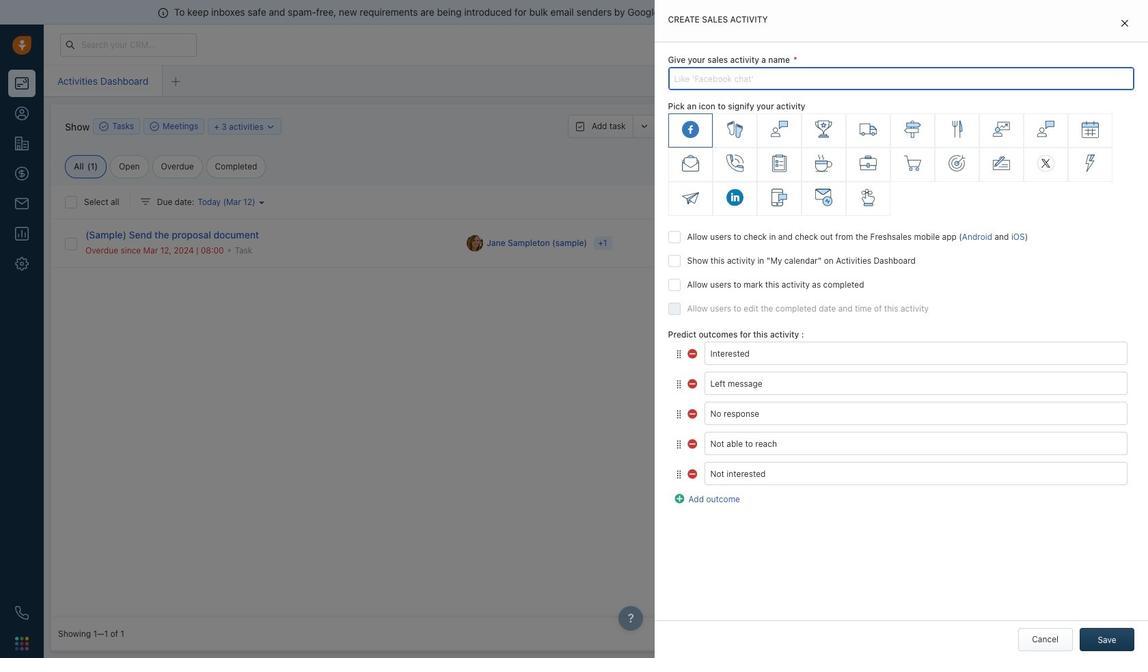 Task type: describe. For each thing, give the bounding box(es) containing it.
ui drag handle image for second minus filled image from the top
[[675, 379, 683, 390]]

Like 'Facebook chat' text field
[[668, 67, 1135, 90]]

Search your CRM... text field
[[60, 33, 197, 56]]

freshworks switcher image
[[15, 637, 29, 651]]

4 minus filled image from the top
[[688, 468, 699, 478]]

ui drag handle image for minus filled icon
[[675, 440, 683, 450]]

2 minus filled image from the top
[[688, 377, 699, 388]]

1 minus filled image from the top
[[688, 347, 699, 358]]

phone element
[[8, 600, 36, 627]]

2 ui drag handle image from the top
[[675, 470, 683, 480]]



Task type: vqa. For each thing, say whether or not it's contained in the screenshot.
group
no



Task type: locate. For each thing, give the bounding box(es) containing it.
phone image
[[15, 606, 29, 620]]

minus filled image
[[688, 347, 699, 358], [688, 377, 699, 388], [688, 407, 699, 418], [688, 468, 699, 478]]

1 vertical spatial ui drag handle image
[[675, 379, 683, 390]]

2 vertical spatial ui drag handle image
[[675, 440, 683, 450]]

plus filled image
[[675, 493, 686, 503]]

3 minus filled image from the top
[[688, 407, 699, 418]]

0 vertical spatial ui drag handle image
[[675, 409, 683, 420]]

ui drag handle image for 1st minus filled image from the top
[[675, 349, 683, 360]]

tab panel
[[655, 0, 1149, 658]]

down image
[[266, 122, 276, 132]]

send email image
[[1021, 41, 1030, 49]]

ui drag handle image
[[675, 349, 683, 360], [675, 379, 683, 390], [675, 440, 683, 450]]

dialog
[[655, 0, 1149, 658]]

1 ui drag handle image from the top
[[675, 409, 683, 420]]

0 vertical spatial ui drag handle image
[[675, 349, 683, 360]]

1 ui drag handle image from the top
[[675, 349, 683, 360]]

1 vertical spatial ui drag handle image
[[675, 470, 683, 480]]

ui drag handle image
[[675, 409, 683, 420], [675, 470, 683, 480]]

None text field
[[705, 462, 1128, 486]]

3 ui drag handle image from the top
[[675, 440, 683, 450]]

minus filled image
[[688, 437, 699, 448]]

None text field
[[705, 342, 1128, 365], [705, 372, 1128, 395], [705, 402, 1128, 426], [705, 432, 1128, 456], [705, 342, 1128, 365], [705, 372, 1128, 395], [705, 402, 1128, 426], [705, 432, 1128, 456]]

2 ui drag handle image from the top
[[675, 379, 683, 390]]



